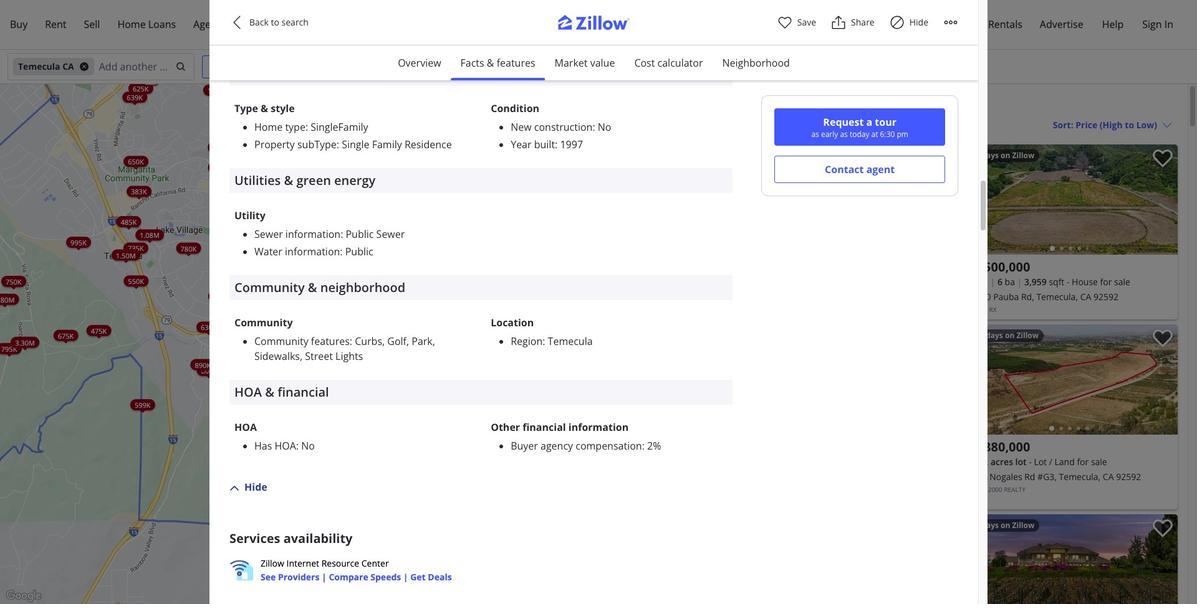 Task type: describe. For each thing, give the bounding box(es) containing it.
1 vertical spatial public
[[345, 245, 373, 259]]

2000
[[988, 486, 1003, 494]]

homes
[[868, 96, 910, 113]]

days for 80
[[760, 150, 777, 161]]

0 vertical spatial chevron down image
[[543, 62, 553, 72]]

agency
[[541, 440, 573, 453]]

no for construction
[[598, 120, 611, 134]]

798k
[[333, 409, 349, 418]]

map
[[699, 597, 711, 604]]

0 horizontal spatial 3d tour link
[[223, 343, 252, 360]]

curbs,
[[355, 335, 385, 348]]

2 vertical spatial 1.50m link
[[256, 303, 285, 314]]

1 horizontal spatial 639k
[[276, 255, 292, 265]]

0 vertical spatial for
[[1100, 276, 1112, 288]]

neighborhood button
[[712, 46, 800, 80]]

new
[[511, 120, 532, 134]]

ca inside filters element
[[62, 60, 74, 72]]

37028 de portola rd, temecula, ca 92592 image
[[961, 515, 1178, 605]]

main content containing temecula ca luxury homes
[[730, 84, 1188, 605]]

560k link
[[386, 298, 411, 309]]

2.58m 2.70m
[[213, 243, 251, 301]]

chevron left image
[[967, 563, 982, 578]]

back
[[249, 16, 269, 28]]

has
[[254, 440, 272, 453]]

92592 inside 39100 pauba rd, temecula, ca 92592 realty rx
[[1094, 291, 1119, 303]]

0 horizontal spatial 635k link
[[248, 237, 273, 248]]

0 vertical spatial public
[[346, 227, 374, 241]]

calculator
[[658, 56, 703, 70]]

tour for 4
[[244, 142, 256, 148]]

days for 490
[[986, 330, 1003, 341]]

1 horizontal spatial 550k link
[[293, 282, 317, 293]]

bds
[[974, 276, 988, 288]]

1 vertical spatial 875k link
[[332, 384, 357, 395]]

950k link
[[537, 156, 562, 167]]

0 vertical spatial sale
[[1114, 276, 1131, 288]]

80 days on zillow
[[750, 150, 813, 161]]

3d tour 785k
[[333, 403, 355, 418]]

799k for 799k 800k
[[302, 257, 318, 267]]

temecula inside location region : temecula
[[548, 335, 593, 348]]

1 vertical spatial 1.50m
[[116, 250, 136, 260]]

0 horizontal spatial 875k
[[336, 385, 352, 394]]

home inside "main" navigation
[[117, 17, 146, 31]]

36400 de portola rd, temecula, ca 92592 image
[[740, 145, 956, 255]]

request a tour as early as today at 6:30 pm
[[812, 115, 909, 140]]

3d tour 780k
[[268, 154, 291, 169]]

599k
[[135, 400, 151, 410]]

manage rentals link
[[940, 10, 1031, 39]]

3,959
[[1024, 276, 1047, 288]]

community for community
[[234, 316, 293, 330]]

0 horizontal spatial 825k link
[[263, 86, 288, 97]]

realty inside 39100 pauba rd, temecula, ca 92592 realty rx
[[966, 306, 988, 314]]

725k link
[[349, 253, 374, 264]]

80
[[750, 150, 758, 161]]

save this home image for 80 days on zillow
[[931, 150, 951, 168]]

2 as from the left
[[840, 129, 848, 140]]

3d for 4
[[237, 142, 243, 148]]

0 horizontal spatial 1.50m link
[[112, 249, 140, 261]]

agent finder
[[193, 17, 251, 31]]

home inside 'type & style home type : singlefamily property subtype : single family residence'
[[254, 120, 283, 134]]

buy link
[[1, 10, 36, 39]]

0 horizontal spatial 550k link
[[124, 275, 148, 287]]

information for utilities & green energy
[[285, 227, 341, 241]]

900k link
[[251, 380, 276, 391]]

2.20m
[[388, 221, 408, 230]]

zillow for 41 days on zillow
[[1012, 150, 1035, 161]]

1.86m
[[377, 148, 397, 157]]

rd,
[[1021, 291, 1034, 303]]

- inside $5,880,000 48.52 acres lot - lot / land for sale
[[1029, 456, 1032, 468]]

1.07m link
[[349, 187, 377, 198]]

1 vertical spatial 650k link
[[339, 282, 364, 294]]

39100 pauba rd, temecula, ca 92592 image
[[961, 145, 1178, 255]]

/
[[1049, 456, 1053, 468]]

0 horizontal spatial financial
[[278, 384, 329, 401]]

sell link
[[75, 10, 109, 39]]

565k
[[270, 315, 286, 325]]

units
[[234, 148, 250, 157]]

780k link
[[176, 243, 201, 254]]

1 horizontal spatial chevron down image
[[1162, 120, 1172, 130]]

temecula for temecula ca luxury homes
[[742, 96, 800, 113]]

1 vertical spatial 799k link
[[297, 256, 322, 268]]

0 vertical spatial 799k link
[[308, 133, 332, 144]]

main navigation
[[0, 0, 1197, 50]]

home loans link
[[109, 10, 185, 39]]

650k for bottommost 650k link
[[343, 283, 359, 293]]

& for facts
[[487, 56, 494, 70]]

9.50m link
[[569, 301, 598, 312]]

3d for 769k
[[353, 234, 359, 240]]

1 vertical spatial 780k
[[181, 244, 197, 253]]

585k
[[241, 386, 257, 395]]

1.19m link
[[327, 339, 356, 350]]

2.70m
[[232, 243, 251, 252]]

675k
[[58, 331, 74, 340]]

275k link
[[406, 397, 430, 408]]

temecula, inside 39100 pauba rd, temecula, ca 92592 realty rx
[[1037, 291, 1078, 303]]

1 vertical spatial 825k link
[[397, 302, 421, 313]]

735k link
[[123, 243, 148, 254]]

1 vertical spatial 795k link
[[0, 343, 21, 354]]

890k
[[195, 360, 211, 369]]

2.58m link
[[208, 291, 237, 302]]

2 horizontal spatial 550k link
[[381, 299, 406, 310]]

1 horizontal spatial 639k link
[[271, 254, 296, 266]]

725k
[[353, 254, 369, 264]]

days for 41
[[982, 150, 999, 161]]

3d for 1.07m
[[361, 231, 367, 236]]

0 los nogales rd #g3, temecula, ca 92592 link
[[966, 470, 1173, 485]]

615k
[[259, 241, 275, 251]]

a for request
[[866, 115, 873, 129]]

5.88m link
[[516, 81, 544, 92]]

680k
[[269, 334, 285, 344]]

0 vertical spatial -
[[1067, 276, 1070, 288]]

golf,
[[387, 335, 409, 348]]

1.07m inside 3d tour 1.07m
[[353, 236, 373, 245]]

property images, use arrow keys to navigate, image 1 of 69 group
[[961, 515, 1178, 605]]

single
[[342, 138, 369, 151]]

0 vertical spatial 875k
[[405, 305, 421, 314]]

neighborhood
[[722, 56, 790, 70]]

580k link
[[266, 316, 291, 327]]

825k for the bottom 825k link
[[401, 303, 417, 312]]

cost
[[634, 56, 655, 70]]

0 vertical spatial 795k link
[[301, 236, 326, 247]]

900k
[[256, 381, 272, 390]]

chevron right image for 80 days on zillow
[[935, 192, 950, 207]]

land
[[1055, 456, 1075, 468]]

facts & features
[[461, 56, 535, 70]]

financial inside other financial information buyer agency compensation : 2%
[[523, 421, 566, 435]]

lot
[[1034, 456, 1047, 468]]

property images, use arrow keys to navigate, image 1 of 41 group
[[961, 145, 1178, 258]]

3d for 785k
[[336, 403, 342, 409]]

39100 pauba rd, temecula, ca 92592 link
[[966, 290, 1173, 305]]

ca inside 39100 pauba rd, temecula, ca 92592 realty rx
[[1080, 291, 1091, 303]]

house
[[1072, 276, 1098, 288]]

hide button
[[229, 480, 267, 495]]

0 vertical spatial 625k
[[133, 84, 149, 93]]

chevron left image for 80 days on zillow
[[746, 192, 761, 207]]

hoa for hoa has hoa : no
[[234, 421, 257, 435]]

help link
[[1094, 10, 1133, 39]]

485k link
[[116, 216, 141, 227]]

800k link down 630k
[[197, 365, 222, 376]]

at
[[871, 129, 878, 140]]

0 vertical spatial 650k link
[[124, 156, 148, 167]]

chevron left image for 41 days on zillow
[[967, 192, 982, 207]]

3d for 780k
[[272, 154, 278, 160]]

800k down 590k link
[[291, 281, 307, 290]]

2 vertical spatial hoa
[[275, 440, 296, 453]]

995k link
[[66, 237, 91, 248]]

5.88m
[[520, 82, 540, 92]]

information for hoa
[[569, 421, 629, 435]]

: inside other financial information buyer agency compensation : 2%
[[642, 440, 645, 453]]

hide for chevron up icon on the left of the page
[[244, 481, 267, 494]]

lights
[[336, 350, 363, 363]]

back to search
[[249, 16, 309, 28]]

1 vertical spatial information
[[285, 245, 340, 259]]

hide image
[[890, 15, 905, 30]]

other financial information buyer agency compensation : 2%
[[491, 421, 661, 453]]

1.19m
[[332, 340, 351, 349]]

1 vertical spatial 625k link
[[253, 256, 278, 267]]

6
[[998, 276, 1003, 288]]

1.80m
[[263, 302, 283, 311]]

cost calculator
[[634, 56, 703, 70]]

& for community
[[308, 279, 317, 296]]

1 vertical spatial features
[[311, 335, 350, 348]]

3.10m link
[[357, 136, 385, 147]]

neighborhood
[[320, 279, 405, 296]]

: inside location region : temecula
[[543, 335, 545, 348]]

39100 pauba rd, temecula, ca 92592 realty rx
[[966, 291, 1119, 314]]

on for 41
[[1001, 150, 1010, 161]]

3d tour 769k
[[350, 234, 372, 249]]

year
[[511, 138, 532, 151]]

save button
[[777, 15, 816, 30]]

& for hoa
[[265, 384, 274, 401]]

550k for 550k new 550k
[[128, 276, 144, 286]]

clear field image
[[174, 62, 184, 72]]

1 sewer from the left
[[254, 227, 283, 241]]

help
[[1102, 17, 1124, 31]]

hide for hide image
[[910, 16, 929, 28]]

advertisement region
[[229, 552, 733, 603]]

1 horizontal spatial 1.50m
[[208, 85, 227, 95]]

0 horizontal spatial 639k
[[127, 92, 143, 102]]

0 vertical spatial 875k link
[[401, 304, 426, 315]]

remax
[[966, 486, 987, 494]]

tour for 780k
[[279, 154, 291, 160]]

share
[[851, 16, 875, 28]]

contact agent
[[825, 163, 895, 176]]

back to search link
[[229, 15, 323, 30]]

features inside the facts & features button
[[497, 56, 535, 70]]

description
[[279, 15, 331, 29]]

singlefamily
[[311, 120, 368, 134]]

2.85m link
[[392, 188, 420, 199]]

sale inside $5,880,000 48.52 acres lot - lot / land for sale
[[1091, 456, 1107, 468]]

769k inside the 3d tour 769k
[[350, 240, 365, 249]]



Task type: vqa. For each thing, say whether or not it's contained in the screenshot.
property images, Use arrow keys to navigate, image 1 of 2 group
no



Task type: locate. For each thing, give the bounding box(es) containing it.
1 vertical spatial 799k
[[302, 257, 318, 267]]

hide right hide image
[[910, 16, 929, 28]]

650k down 725k
[[343, 283, 359, 293]]

799k link up community & neighborhood at the left top of the page
[[297, 256, 322, 268]]

realty down the nogales
[[1004, 486, 1026, 494]]

temecula
[[18, 60, 60, 72], [742, 96, 800, 113], [548, 335, 593, 348]]

#g3,
[[1038, 471, 1057, 483]]

825k link up golf,
[[397, 302, 421, 313]]

days right 41
[[982, 150, 999, 161]]

save this home image for 68 days on zillow
[[1153, 520, 1173, 538]]

780k down the property
[[268, 159, 284, 169]]

2 vertical spatial information
[[569, 421, 629, 435]]

zillow logo image
[[549, 15, 649, 37]]

650k up 383k
[[128, 157, 144, 166]]

information inside other financial information buyer agency compensation : 2%
[[569, 421, 629, 435]]

1 vertical spatial 1.07m
[[353, 236, 373, 245]]

- right lot on the bottom of the page
[[1029, 456, 1032, 468]]

1 chevron right image from the top
[[1157, 192, 1172, 207]]

0 los nogales rd #g3, temecula, ca 92592 image
[[961, 325, 1178, 435]]

1 horizontal spatial 635k link
[[287, 246, 311, 257]]

1 vertical spatial financial
[[523, 421, 566, 435]]

contact
[[825, 163, 864, 176]]

chevron left image
[[229, 15, 244, 30], [746, 192, 761, 207], [967, 192, 982, 207], [967, 373, 982, 388]]

sewer up 615k
[[254, 227, 283, 241]]

550k link down 590k link
[[293, 282, 317, 293]]

2 horizontal spatial 1.50m link
[[256, 303, 285, 314]]

days for 68
[[982, 521, 999, 531]]

1 horizontal spatial sale
[[1114, 276, 1131, 288]]

2 vertical spatial temecula
[[548, 335, 593, 348]]

new inside 550k new 550k
[[316, 280, 327, 286]]

0 horizontal spatial for
[[1077, 456, 1089, 468]]

1 horizontal spatial 625k
[[258, 257, 274, 266]]

3d inside 3d tour 1.07m
[[361, 231, 367, 236]]

hoa has hoa : no
[[234, 421, 315, 453]]

link
[[214, 357, 244, 374]]

more image
[[943, 15, 958, 30]]

zillow
[[791, 150, 813, 161], [1012, 150, 1035, 161], [1017, 330, 1039, 341], [1012, 521, 1035, 531]]

type
[[234, 102, 258, 115]]

temecula, down the land
[[1059, 471, 1101, 483]]

2 chevron right image from the top
[[1157, 373, 1172, 388]]

2 vertical spatial 1.50m
[[260, 304, 280, 313]]

type & style home type : singlefamily property subtype : single family residence
[[234, 102, 452, 151]]

550k
[[128, 276, 144, 286], [297, 283, 313, 292], [304, 285, 320, 295], [385, 300, 401, 309]]

875k up '850k'
[[336, 385, 352, 394]]

park,
[[412, 335, 435, 348]]

for inside $5,880,000 48.52 acres lot - lot / land for sale
[[1077, 456, 1089, 468]]

780k inside 3d tour 780k
[[268, 159, 284, 169]]

650k
[[128, 157, 144, 166], [343, 283, 359, 293]]

information up community & neighborhood at the left top of the page
[[285, 245, 340, 259]]

650k for the topmost 650k link
[[128, 157, 144, 166]]

no right the construction
[[598, 120, 611, 134]]

skip link list tab list
[[388, 46, 800, 81]]

chevron down image left market
[[543, 62, 553, 72]]

utilities & green energy
[[234, 172, 376, 189]]

635k for rightmost 635k link
[[291, 247, 307, 256]]

1 1.07m from the top
[[353, 188, 373, 197]]

1 horizontal spatial for
[[1100, 276, 1112, 288]]

sewer right the 3d tour 769k
[[376, 227, 405, 241]]

795k for 795k link to the top
[[306, 236, 322, 246]]

save
[[797, 16, 816, 28]]

650k link down 725k
[[339, 282, 364, 294]]

799k inside 799k 800k
[[302, 257, 318, 267]]

manage
[[949, 17, 986, 31]]

3.30m
[[15, 338, 35, 347]]

tour inside the 3d tour 769k
[[360, 234, 372, 240]]

0 horizontal spatial 625k
[[133, 84, 149, 93]]

agent
[[867, 163, 895, 176]]

remove tag image
[[79, 62, 89, 72]]

on for 490
[[1005, 330, 1015, 341]]

sewer
[[254, 227, 283, 241], [376, 227, 405, 241]]

0 horizontal spatial -
[[1029, 456, 1032, 468]]

chevron right image inside property images, use arrow keys to navigate, image 1 of 21 group
[[935, 192, 950, 207]]

799k for 799k
[[312, 134, 328, 143]]

ca right #g3,
[[1103, 471, 1114, 483]]

location region : temecula
[[491, 316, 593, 348]]

services availability
[[229, 531, 353, 548]]

1.50m up new link
[[208, 85, 227, 95]]

tour
[[875, 115, 897, 129]]

new 615k
[[259, 236, 281, 251]]

825k for left 825k link
[[268, 87, 284, 96]]

1 vertical spatial 1.50m link
[[112, 249, 140, 261]]

0 vertical spatial community
[[234, 279, 305, 296]]

pm
[[897, 129, 909, 140]]

loans
[[148, 17, 176, 31]]

875k link up 1.10m link
[[401, 304, 426, 315]]

1 horizontal spatial 3d tour link
[[347, 360, 377, 377]]

zillow for 80 days on zillow
[[791, 150, 813, 161]]

days right the '490'
[[986, 330, 1003, 341]]

825k up style
[[268, 87, 284, 96]]

tour inside 3d tour 4 units
[[244, 142, 256, 148]]

0 vertical spatial 625k link
[[128, 83, 153, 94]]

google image
[[3, 589, 44, 605]]

on right 41
[[1001, 150, 1010, 161]]

1 horizontal spatial -
[[1067, 276, 1070, 288]]

0 vertical spatial 3d tour link
[[223, 343, 252, 360]]

3d tour link right the 890k link
[[223, 343, 252, 360]]

property images, use arrow keys to navigate, image 1 of 21 group
[[740, 145, 956, 255]]

1 horizontal spatial hide
[[910, 16, 929, 28]]

street
[[305, 350, 333, 363]]

hide inside hide button
[[244, 481, 267, 494]]

chevron left image left back
[[229, 15, 244, 30]]

3d
[[237, 142, 243, 148], [272, 154, 278, 160], [361, 231, 367, 236], [353, 234, 359, 240], [231, 344, 237, 350], [356, 362, 361, 367], [336, 403, 342, 409]]

799k link up 788k
[[308, 133, 332, 144]]

a left 'map'
[[694, 597, 698, 604]]

main content
[[730, 84, 1188, 605]]

894k link
[[353, 339, 377, 350]]

buy
[[10, 17, 28, 31]]

other
[[491, 421, 520, 435]]

& for type
[[261, 102, 268, 115]]

0 vertical spatial 92592
[[1094, 291, 1119, 303]]

water
[[254, 245, 282, 259]]

569k link
[[234, 345, 259, 356]]

0 horizontal spatial chevron right image
[[935, 192, 950, 207]]

zillow right 68
[[1012, 521, 1035, 531]]

1 horizontal spatial as
[[840, 129, 848, 140]]

buyer
[[511, 440, 538, 453]]

1 horizontal spatial 795k
[[306, 236, 322, 246]]

0 horizontal spatial 780k
[[181, 244, 197, 253]]

days right 80
[[760, 150, 777, 161]]

1 horizontal spatial 1.50m link
[[203, 84, 232, 96]]

635k right 2.70m
[[253, 238, 269, 247]]

1 horizontal spatial 650k
[[343, 283, 359, 293]]

1 horizontal spatial sewer
[[376, 227, 405, 241]]

2 1.07m from the top
[[353, 236, 373, 245]]

550k for 550k
[[385, 300, 401, 309]]

0 horizontal spatial 3d tour
[[231, 344, 250, 350]]

share image
[[831, 15, 846, 30]]

temecula up results
[[742, 96, 800, 113]]

560k
[[390, 299, 406, 308]]

results
[[759, 118, 788, 130]]

chevron right image for 68 days on zillow
[[1157, 563, 1172, 578]]

no inside the condition new construction : no year built : 1997
[[598, 120, 611, 134]]

800k link down construction
[[258, 87, 283, 98]]

585k link
[[237, 385, 262, 396]]

1 vertical spatial a
[[694, 597, 698, 604]]

sqft
[[1049, 276, 1065, 288]]

1.50m link up new link
[[203, 84, 232, 96]]

realty down 39100
[[966, 306, 988, 314]]

1 vertical spatial hoa
[[234, 421, 257, 435]]

chevron left image down 41
[[967, 192, 982, 207]]

799k down singlefamily
[[312, 134, 328, 143]]

on right 80
[[779, 150, 789, 161]]

information up 590k link
[[285, 227, 341, 241]]

1 vertical spatial 875k
[[336, 385, 352, 394]]

information up compensation
[[569, 421, 629, 435]]

1 horizontal spatial realty
[[1004, 486, 1026, 494]]

1 horizontal spatial 825k
[[401, 303, 417, 312]]

chevron left image inside property images, use arrow keys to navigate, image 1 of 41 group
[[967, 192, 982, 207]]

home left loans
[[117, 17, 146, 31]]

chevron left image for 490 days on zillow
[[967, 373, 982, 388]]

825k
[[268, 87, 284, 96], [401, 303, 417, 312]]

635k for 635k link to the left
[[253, 238, 269, 247]]

1 vertical spatial -
[[1029, 456, 1032, 468]]

as right early
[[840, 129, 848, 140]]

0 horizontal spatial 650k
[[128, 157, 144, 166]]

on right the '490'
[[1005, 330, 1015, 341]]

temecula down '9.50m'
[[548, 335, 593, 348]]

800k down 630k
[[201, 366, 217, 375]]

chevron left image inside property images, use arrow keys to navigate, image 1 of 5 group
[[967, 373, 982, 388]]

& inside 'type & style home type : singlefamily property subtype : single family residence'
[[261, 102, 268, 115]]

0 horizontal spatial 639k link
[[122, 91, 147, 103]]

3d inside 3d tour 4 units
[[237, 142, 243, 148]]

days
[[760, 150, 777, 161], [982, 150, 999, 161], [986, 330, 1003, 341], [982, 521, 999, 531]]

800k link down 590k link
[[287, 280, 312, 291]]

zillow down 39100 pauba rd, temecula, ca 92592 realty rx
[[1017, 330, 1039, 341]]

475k link
[[86, 325, 111, 336]]

0 vertical spatial 1.07m
[[353, 188, 373, 197]]

rd
[[1025, 471, 1035, 483]]

1 vertical spatial 639k link
[[271, 254, 296, 266]]

chevron down image up save this home image
[[1162, 120, 1172, 130]]

1 horizontal spatial 825k link
[[397, 302, 421, 313]]

a left tour
[[866, 115, 873, 129]]

0 vertical spatial no
[[598, 120, 611, 134]]

: inside the hoa has hoa : no
[[296, 440, 299, 453]]

zillow for 490 days on zillow
[[1017, 330, 1039, 341]]

hide right chevron up icon on the left of the page
[[244, 481, 267, 494]]

ca inside 0 los nogales rd #g3, temecula, ca 92592 remax 2000 realty
[[1103, 471, 1114, 483]]

1 vertical spatial chevron right image
[[1157, 373, 1172, 388]]

for right the land
[[1077, 456, 1089, 468]]

0 horizontal spatial features
[[311, 335, 350, 348]]

92592 inside 0 los nogales rd #g3, temecula, ca 92592 remax 2000 realty
[[1116, 471, 1141, 483]]

1 vertical spatial community
[[234, 316, 293, 330]]

750k
[[6, 277, 22, 286]]

2 vertical spatial save this home image
[[1153, 520, 1173, 538]]

home
[[117, 17, 146, 31], [254, 120, 283, 134]]

1 vertical spatial sale
[[1091, 456, 1107, 468]]

1.50m link up 565k link
[[256, 303, 285, 314]]

0 vertical spatial 639k
[[127, 92, 143, 102]]

for right house
[[1100, 276, 1112, 288]]

640k
[[266, 113, 282, 122]]

1.90m link
[[281, 183, 310, 194]]

new for new 615k
[[271, 236, 281, 242]]

ca left remove tag image at the top left of page
[[62, 60, 74, 72]]

a inside request a tour as early as today at 6:30 pm
[[866, 115, 873, 129]]

tour inside 3d tour 780k
[[279, 154, 291, 160]]

1.50m link down 1.08m link
[[112, 249, 140, 261]]

heart image
[[777, 15, 792, 30]]

3d inside 3d tour 780k
[[272, 154, 278, 160]]

sale up the 0 los nogales rd #g3, temecula, ca 92592 link
[[1091, 456, 1107, 468]]

890k link
[[190, 359, 215, 370]]

facts
[[461, 56, 484, 70]]

chevron left image down 80
[[746, 192, 761, 207]]

new inside new 615k
[[271, 236, 281, 242]]

zillow right 80
[[791, 150, 813, 161]]

chevron down image
[[446, 62, 456, 72]]

565k link
[[266, 314, 291, 326]]

1 vertical spatial 795k
[[1, 344, 17, 353]]

sale right house
[[1114, 276, 1131, 288]]

550k for 550k 559k
[[297, 283, 313, 292]]

1 vertical spatial home
[[254, 120, 283, 134]]

as
[[812, 129, 819, 140], [840, 129, 848, 140]]

0 horizontal spatial 625k link
[[128, 83, 153, 94]]

1.07m inside 'link'
[[353, 188, 373, 197]]

600k
[[267, 253, 283, 263]]

advertise link
[[1031, 10, 1092, 39]]

799k up community & neighborhood at the left top of the page
[[302, 257, 318, 267]]

1.07m up 759k
[[353, 236, 373, 245]]

3d inside the 3d tour 769k
[[353, 234, 359, 240]]

market value button
[[545, 46, 625, 80]]

a for report
[[694, 597, 698, 604]]

650k link
[[124, 156, 148, 167], [339, 282, 364, 294]]

780k left 2.58m 2.70m
[[181, 244, 197, 253]]

finder
[[223, 17, 251, 31]]

3d tour link down 894k link
[[347, 360, 377, 377]]

795k for the bottommost 795k link
[[1, 344, 17, 353]]

tour for 1.07m
[[368, 231, 380, 236]]

0 horizontal spatial hide
[[244, 481, 267, 494]]

hide
[[910, 16, 929, 28], [244, 481, 267, 494]]

chevron up image
[[229, 484, 239, 494]]

639k link
[[122, 91, 147, 103], [271, 254, 296, 266]]

view description
[[254, 15, 331, 29]]

zillow right 41
[[1012, 150, 1035, 161]]

0 vertical spatial 795k
[[306, 236, 322, 246]]

3d inside 3d tour 785k
[[336, 403, 342, 409]]

filters element
[[0, 50, 1197, 84]]

1 horizontal spatial temecula
[[548, 335, 593, 348]]

0 vertical spatial 799k
[[312, 134, 328, 143]]

rentals
[[988, 17, 1023, 31]]

1 horizontal spatial 795k link
[[301, 236, 326, 247]]

& for utilities
[[284, 172, 293, 189]]

no inside the hoa has hoa : no
[[301, 440, 315, 453]]

0 horizontal spatial 795k link
[[0, 343, 21, 354]]

800k down construction
[[263, 88, 278, 97]]

map region
[[0, 47, 887, 605]]

as left early
[[812, 129, 819, 140]]

0 horizontal spatial sale
[[1091, 456, 1107, 468]]

temecula, inside 0 los nogales rd #g3, temecula, ca 92592 remax 2000 realty
[[1059, 471, 1101, 483]]

chevron right image for $5,880,000
[[1157, 373, 1172, 388]]

800k inside 799k 800k
[[318, 390, 334, 399]]

0 horizontal spatial 635k
[[253, 238, 269, 247]]

0 vertical spatial hide
[[910, 16, 929, 28]]

1 horizontal spatial 875k link
[[401, 304, 426, 315]]

0 horizontal spatial sewer
[[254, 227, 283, 241]]

5.20m link
[[458, 189, 486, 201]]

report a map error link
[[674, 597, 726, 604]]

1.50m up 565k link
[[260, 304, 280, 313]]

0 horizontal spatial realty
[[966, 306, 988, 314]]

temecula, down sqft
[[1037, 291, 1078, 303]]

pauba
[[993, 291, 1019, 303]]

0 vertical spatial chevron right image
[[935, 192, 950, 207]]

2.25m link
[[355, 163, 383, 175]]

1 vertical spatial hide
[[244, 481, 267, 494]]

550k link down neighborhood
[[381, 299, 406, 310]]

sale
[[1114, 276, 1131, 288], [1091, 456, 1107, 468]]

& inside button
[[487, 56, 494, 70]]

tour inside 3d tour 1.07m
[[368, 231, 380, 236]]

875k
[[405, 305, 421, 314], [336, 385, 352, 394]]

property
[[254, 138, 295, 151]]

zillow for 68 days on zillow
[[1012, 521, 1035, 531]]

1 vertical spatial 3d tour
[[356, 362, 375, 367]]

save this home image
[[1153, 150, 1173, 168]]

no right has
[[301, 440, 315, 453]]

community for community features :
[[254, 335, 308, 348]]

property images, use arrow keys to navigate, image 1 of 5 group
[[961, 325, 1178, 438]]

0 vertical spatial realty
[[966, 306, 988, 314]]

condition
[[491, 102, 539, 115]]

chevron right image for $9,500,000
[[1157, 192, 1172, 207]]

realty inside 0 los nogales rd #g3, temecula, ca 92592 remax 2000 realty
[[1004, 486, 1026, 494]]

0 horizontal spatial temecula
[[18, 60, 60, 72]]

services
[[229, 531, 280, 548]]

chevron down image
[[543, 62, 553, 72], [1162, 120, 1172, 130]]

490
[[971, 330, 984, 341]]

new for new
[[232, 126, 242, 131]]

1.07m down 2.25m link
[[353, 188, 373, 197]]

chevron right image
[[935, 192, 950, 207], [1157, 563, 1172, 578]]

875k up 1.10m link
[[405, 305, 421, 314]]

1 as from the left
[[812, 129, 819, 140]]

635k right 600k
[[291, 247, 307, 256]]

825k link up style
[[263, 86, 288, 97]]

550k link down 735k
[[124, 275, 148, 287]]

825k up golf,
[[401, 303, 417, 312]]

795k link
[[301, 236, 326, 247], [0, 343, 21, 354]]

1.08m link
[[135, 229, 164, 241]]

550k inside 550k 559k
[[297, 283, 313, 292]]

temecula inside filters element
[[18, 60, 60, 72]]

ca left luxury
[[803, 96, 820, 113]]

1 horizontal spatial 625k link
[[253, 256, 278, 267]]

550k new 550k
[[128, 276, 327, 295]]

800k left '850k'
[[318, 390, 334, 399]]

financial up agency
[[523, 421, 566, 435]]

no for hoa
[[301, 440, 315, 453]]

1 horizontal spatial 650k link
[[339, 282, 364, 294]]

0 horizontal spatial home
[[117, 17, 146, 31]]

675k link
[[53, 330, 78, 341]]

-
[[1067, 276, 1070, 288], [1029, 456, 1032, 468]]

1 horizontal spatial a
[[866, 115, 873, 129]]

2 horizontal spatial 1.50m
[[260, 304, 280, 313]]

849k
[[340, 332, 356, 341]]

0 vertical spatial temecula
[[18, 60, 60, 72]]

800k
[[263, 88, 278, 97], [291, 281, 307, 290], [201, 366, 217, 375], [318, 390, 334, 399]]

383k
[[131, 187, 147, 196]]

1 vertical spatial save this home image
[[1153, 330, 1173, 348]]

ca down house
[[1080, 291, 1091, 303]]

788k link
[[316, 158, 341, 169]]

tour for 785k
[[343, 403, 355, 409]]

temecula left remove tag image at the top left of page
[[18, 60, 60, 72]]

on right 68
[[1001, 521, 1010, 531]]

chevron left image inside property images, use arrow keys to navigate, image 1 of 21 group
[[746, 192, 761, 207]]

0 vertical spatial new
[[232, 126, 242, 131]]

1 vertical spatial 825k
[[401, 303, 417, 312]]

on for 68
[[1001, 521, 1010, 531]]

800k link left '850k'
[[313, 389, 338, 400]]

1.50m down 1.08m link
[[116, 250, 136, 260]]

1 vertical spatial 3d tour link
[[347, 360, 377, 377]]

0
[[966, 471, 971, 483]]

days right 68
[[982, 521, 999, 531]]

on for 80
[[779, 150, 789, 161]]

save this home image
[[931, 150, 951, 168], [1153, 330, 1173, 348], [1153, 520, 1173, 538]]

1 horizontal spatial features
[[497, 56, 535, 70]]

875k link up '850k'
[[332, 384, 357, 395]]

650k link up 383k
[[124, 156, 148, 167]]

- right sqft
[[1067, 276, 1070, 288]]

0 vertical spatial information
[[285, 227, 341, 241]]

3d tour link
[[223, 343, 252, 360], [347, 360, 377, 377]]

agent
[[193, 17, 220, 31]]

1 vertical spatial 625k
[[258, 257, 274, 266]]

chevron right image
[[1157, 192, 1172, 207], [1157, 373, 1172, 388]]

850k link
[[335, 390, 364, 407]]

chevron left image down the '490'
[[967, 373, 982, 388]]

request
[[823, 115, 864, 129]]

2 sewer from the left
[[376, 227, 405, 241]]

1.10m link
[[408, 336, 436, 347]]

temecula for temecula ca
[[18, 60, 60, 72]]

early
[[821, 129, 838, 140]]

acres
[[991, 456, 1013, 468]]

sign in
[[1143, 17, 1174, 31]]

894k
[[357, 340, 373, 350]]

financial down street
[[278, 384, 329, 401]]

utility sewer information : public sewer water information : public
[[234, 209, 405, 259]]

0 vertical spatial save this home image
[[931, 150, 951, 168]]

849k link
[[335, 325, 365, 342]]

tour inside 3d tour 785k
[[343, 403, 355, 409]]

search image
[[176, 62, 186, 72]]

tour for 769k
[[360, 234, 372, 240]]

home up the property
[[254, 120, 283, 134]]

0 horizontal spatial a
[[694, 597, 698, 604]]

new link
[[215, 124, 245, 141]]

hoa for hoa & financial
[[234, 384, 262, 401]]

community for community & neighborhood
[[234, 279, 305, 296]]

0 horizontal spatial new
[[232, 126, 242, 131]]



